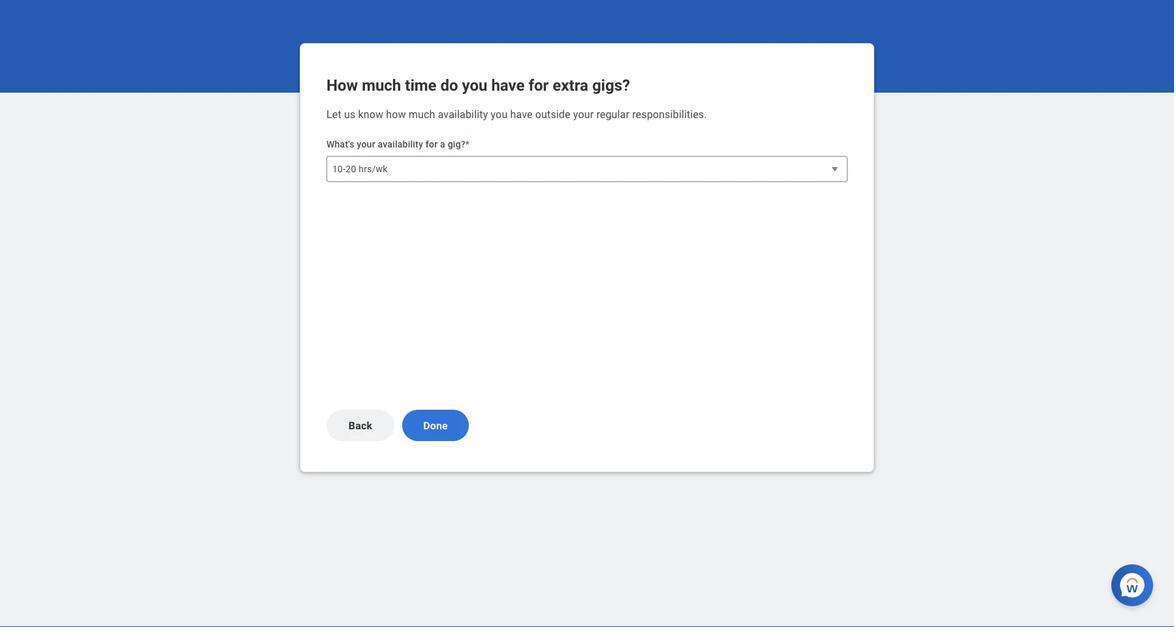 Task type: vqa. For each thing, say whether or not it's contained in the screenshot.
leftmost for
yes



Task type: describe. For each thing, give the bounding box(es) containing it.
1 vertical spatial have
[[510, 108, 533, 120]]

1 vertical spatial you
[[491, 108, 508, 120]]

a
[[440, 139, 445, 150]]

outside
[[535, 108, 571, 120]]

1 horizontal spatial your
[[573, 108, 594, 120]]

how much time do you have for extra gigs?
[[327, 76, 630, 95]]

let
[[327, 108, 341, 120]]

let us know how much availability you have outside your regular responsibilities.
[[327, 108, 707, 120]]

do
[[441, 76, 458, 95]]

0 vertical spatial much
[[362, 76, 401, 95]]

0 horizontal spatial you
[[462, 76, 487, 95]]

0 horizontal spatial for
[[426, 139, 438, 150]]

1 horizontal spatial availability
[[438, 108, 488, 120]]



Task type: locate. For each thing, give the bounding box(es) containing it.
for left a
[[426, 139, 438, 150]]

how
[[327, 76, 358, 95]]

availability
[[438, 108, 488, 120], [378, 139, 423, 150]]

your
[[573, 108, 594, 120], [357, 139, 375, 150]]

*
[[466, 139, 470, 150]]

for left extra
[[529, 76, 549, 95]]

0 vertical spatial you
[[462, 76, 487, 95]]

0 horizontal spatial much
[[362, 76, 401, 95]]

1 vertical spatial availability
[[378, 139, 423, 150]]

us
[[344, 108, 355, 120]]

much up know
[[362, 76, 401, 95]]

for
[[529, 76, 549, 95], [426, 139, 438, 150]]

1 vertical spatial much
[[409, 108, 435, 120]]

extra
[[553, 76, 588, 95]]

your left regular
[[573, 108, 594, 120]]

availability down how
[[378, 139, 423, 150]]

1 horizontal spatial for
[[529, 76, 549, 95]]

have up let us know how much availability you have outside your regular responsibilities.
[[491, 76, 525, 95]]

your right what's
[[357, 139, 375, 150]]

gig?
[[448, 139, 466, 150]]

0 vertical spatial availability
[[438, 108, 488, 120]]

how
[[386, 108, 406, 120]]

0 vertical spatial have
[[491, 76, 525, 95]]

time
[[405, 76, 437, 95]]

1 horizontal spatial you
[[491, 108, 508, 120]]

what's your availability for a gig? *
[[327, 139, 470, 150]]

you right do
[[462, 76, 487, 95]]

0 horizontal spatial availability
[[378, 139, 423, 150]]

much
[[362, 76, 401, 95], [409, 108, 435, 120]]

0 horizontal spatial your
[[357, 139, 375, 150]]

1 vertical spatial for
[[426, 139, 438, 150]]

regular
[[597, 108, 630, 120]]

know
[[358, 108, 383, 120]]

0 vertical spatial your
[[573, 108, 594, 120]]

done
[[423, 420, 448, 432]]

gigs?
[[592, 76, 630, 95]]

0 vertical spatial for
[[529, 76, 549, 95]]

have left outside
[[510, 108, 533, 120]]

you
[[462, 76, 487, 95], [491, 108, 508, 120]]

have
[[491, 76, 525, 95], [510, 108, 533, 120]]

availability up the *
[[438, 108, 488, 120]]

responsibilities.
[[632, 108, 707, 120]]

back
[[349, 420, 372, 432]]

done button
[[402, 410, 469, 442]]

back button
[[327, 410, 394, 442]]

what's
[[327, 139, 354, 150]]

much right how
[[409, 108, 435, 120]]

1 horizontal spatial much
[[409, 108, 435, 120]]

1 vertical spatial your
[[357, 139, 375, 150]]

you down how much time do you have for extra gigs?
[[491, 108, 508, 120]]



